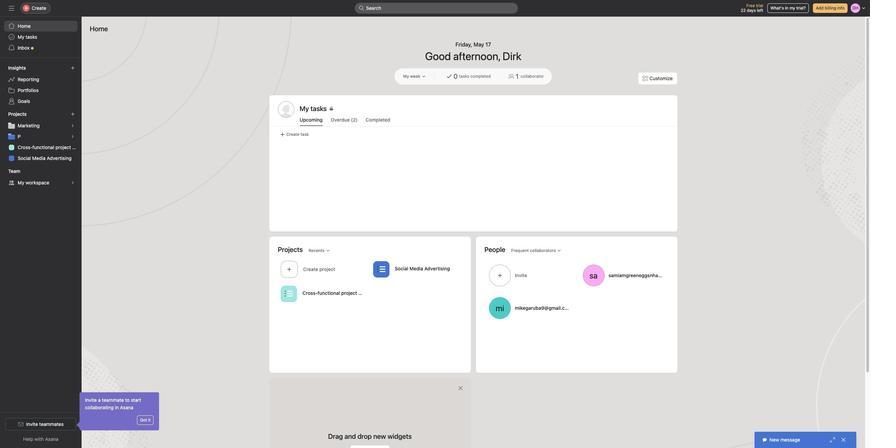 Task type: locate. For each thing, give the bounding box(es) containing it.
close image
[[842, 438, 847, 443]]

hide sidebar image
[[9, 5, 14, 11]]

see details, marketing image
[[71, 124, 75, 128]]

list box
[[355, 3, 519, 14]]

list image
[[285, 290, 293, 298]]

new insights image
[[71, 66, 75, 70]]

prominent image
[[359, 5, 365, 11]]

see details, p image
[[71, 135, 75, 139]]

new project or portfolio image
[[71, 112, 75, 116]]

list item
[[278, 259, 371, 280]]

tooltip
[[78, 393, 159, 431]]



Task type: vqa. For each thing, say whether or not it's contained in the screenshot.
'text box'
no



Task type: describe. For each thing, give the bounding box(es) containing it.
teams element
[[0, 165, 82, 190]]

list image
[[377, 266, 385, 274]]

expand new message image
[[831, 438, 836, 443]]

add profile photo image
[[278, 101, 294, 118]]

dismiss image
[[458, 386, 464, 392]]

insights element
[[0, 62, 82, 108]]

see details, my workspace image
[[71, 181, 75, 185]]

global element
[[0, 17, 82, 57]]

projects element
[[0, 108, 82, 165]]



